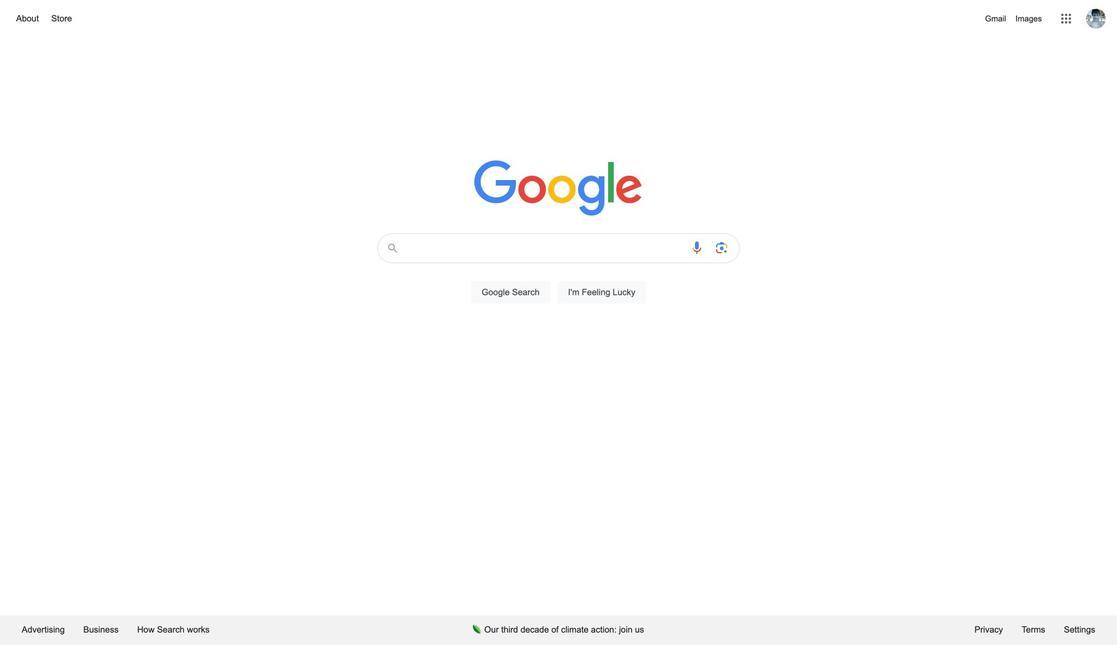 Task type: describe. For each thing, give the bounding box(es) containing it.
search by image image
[[715, 240, 730, 255]]

google image
[[474, 160, 643, 217]]



Task type: vqa. For each thing, say whether or not it's contained in the screenshot.
Search by image
yes



Task type: locate. For each thing, give the bounding box(es) containing it.
None search field
[[12, 230, 1105, 318]]

search by voice image
[[690, 240, 705, 255]]



